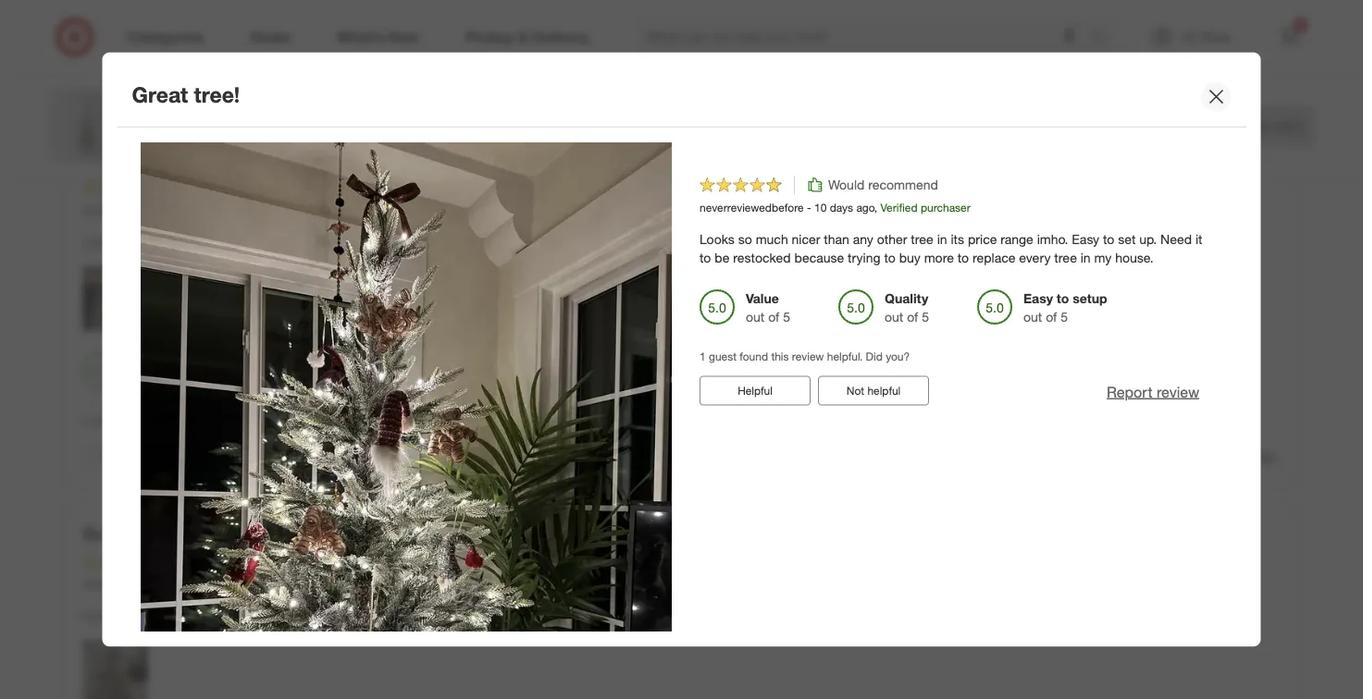 Task type: describe. For each thing, give the bounding box(es) containing it.
0 horizontal spatial it!
[[114, 609, 124, 625]]

other for 1 guest found this review helpful. did you?
[[878, 231, 908, 248]]

price for 1 guest found this review helpful. did you?
[[969, 231, 998, 248]]

you? for 2 guests found this review helpful. did you?
[[275, 414, 299, 428]]

1 vertical spatial great tree!
[[83, 150, 172, 171]]

easy to setup out of 5 for 2 guests found this review helpful. did you?
[[407, 355, 491, 390]]

helpful button
[[700, 376, 812, 405]]

setup for 2 guests found this review helpful. did you?
[[456, 355, 491, 371]]

- down 52 link
[[190, 204, 195, 218]]

range for 1 guest found this review helpful. did you?
[[1002, 231, 1034, 248]]

0 horizontal spatial days
[[175, 578, 198, 592]]

tree! inside great tree! dialog
[[194, 82, 240, 108]]

love it! it has an old fashioned tree look to it.
[[83, 609, 343, 625]]

purchaser for 2 guests found this review helpful. did you?
[[304, 204, 354, 218]]

easy for 2 guests found this review helpful. did you?
[[455, 235, 483, 251]]

up. for 2 guests found this review helpful. did you?
[[523, 235, 540, 251]]

not for 1 guest found this review helpful. did you?
[[847, 384, 865, 398]]

1 vertical spatial great
[[83, 150, 129, 171]]

range for 2 guests found this review helpful. did you?
[[384, 235, 417, 251]]

artificial
[[460, 114, 519, 132]]

only
[[277, 141, 305, 157]]

glitter
[[213, 114, 257, 132]]

so for guest
[[739, 231, 753, 248]]

not for 2 guests found this review helpful. did you?
[[230, 448, 248, 462]]

because for 1 guest found this review helpful. did you?
[[795, 250, 845, 266]]

purchases
[[1231, 22, 1300, 41]]

it for 2 guests found this review helpful. did you?
[[579, 235, 586, 251]]

because for 2 guests found this review helpful. did you?
[[684, 235, 734, 251]]

than for 2 guests found this review helpful. did you?
[[207, 235, 233, 251]]

image of 7.5' pre-lit glitter flocked indexed balsam fir artificial christmas tree pure white lights - wondershop™ image
[[49, 89, 123, 163]]

i
[[151, 524, 155, 545]]

would for 1 guest found this review helpful. did you?
[[829, 177, 865, 193]]

marked
[[101, 448, 139, 462]]

verified inside great tree! dialog
[[881, 201, 918, 215]]

52 link
[[137, 140, 257, 161]]

price for 2 guests found this review helpful. did you?
[[351, 235, 380, 251]]

8
[[1299, 19, 1304, 31]]

guest review image 1 of 1, zoom in image for love
[[83, 641, 148, 700]]

at
[[308, 141, 320, 157]]

report review button for 2 guests found this review helpful. did you?
[[1185, 446, 1277, 467]]

report for 1 guest found this review helpful. did you?
[[1108, 383, 1154, 401]]

tree
[[599, 114, 629, 132]]

marked helpful button
[[83, 440, 194, 470]]

1 vertical spatial tree!
[[134, 150, 172, 171]]

2
[[83, 414, 89, 428]]

52
[[225, 141, 239, 157]]

guest
[[710, 350, 737, 364]]

helpful
[[738, 384, 773, 398]]

8 link
[[1271, 17, 1311, 57]]

would up snickrdoodle - 11 days ago , verified purchaser
[[212, 554, 248, 570]]

its for 1 guest found this review helpful. did you?
[[952, 231, 965, 248]]

easy for 1 guest found this review helpful. did you?
[[1073, 231, 1100, 248]]

quality for 2 guests found this review helpful. did you?
[[268, 355, 312, 371]]

every for 1 guest found this review helpful. did you?
[[1020, 250, 1052, 266]]

has
[[139, 609, 160, 625]]

found for guest
[[740, 350, 769, 364]]

0 vertical spatial it!
[[193, 524, 208, 545]]

search button
[[1083, 17, 1127, 61]]

fashioned
[[203, 609, 259, 625]]

only at
[[277, 141, 320, 157]]

nicer for guests
[[175, 235, 204, 251]]

wondershop
[[195, 90, 280, 108]]

recommend for 1 guest found this review helpful. did you?
[[869, 177, 939, 193]]

recommend for 2 guests found this review helpful. did you?
[[252, 180, 322, 196]]

it.
[[333, 609, 343, 625]]

glad
[[110, 524, 146, 545]]

not helpful for 1 guest found this review helpful. did you?
[[847, 384, 902, 398]]

white
[[670, 114, 710, 132]]

verified purchases
[[1178, 22, 1300, 41]]

value out of 5 for guests
[[129, 355, 174, 390]]

you? for 1 guest found this review helpful. did you?
[[887, 350, 911, 364]]

looks so much nicer than any other tree in its price range imho. easy to set up. need it to be restocked because trying to buy more to replace every tree in my house. for 1 guest found this review helpful. did you?
[[700, 231, 1204, 266]]

value for guests
[[129, 355, 162, 371]]

not helpful button for 1 guest found this review helpful. did you?
[[819, 376, 930, 405]]

helpful inside button
[[142, 448, 175, 462]]

be for 2 guests found this review helpful. did you?
[[605, 235, 620, 251]]

so glad i got it!
[[83, 524, 208, 545]]

guest review image 1 of 1, zoom in image for looks
[[83, 267, 148, 332]]

buy for 1 guest found this review helpful. did you?
[[900, 250, 921, 266]]

10 for guests
[[198, 204, 210, 218]]

indexed
[[321, 114, 376, 132]]

lit
[[196, 114, 209, 132]]

snickrdoodle - 11 days ago , verified purchaser
[[83, 578, 315, 592]]

flocked
[[261, 114, 317, 132]]

value for guest
[[747, 291, 780, 307]]

marked helpful
[[101, 448, 175, 462]]

not helpful for 2 guests found this review helpful. did you?
[[230, 448, 284, 462]]

looks so much nicer than any other tree in its price range imho. easy to set up. need it to be restocked because trying to buy more to replace every tree in my house. for 2 guests found this review helpful. did you?
[[83, 235, 1044, 251]]

star
[[516, 14, 535, 28]]

quality for 1 guest found this review helpful. did you?
[[886, 291, 929, 307]]

- inside great tree! dialog
[[808, 201, 812, 215]]

cart
[[1274, 117, 1303, 135]]

quality out of 5 for 1 guest found this review helpful. did you?
[[886, 291, 930, 325]]

be for 1 guest found this review helpful. did you?
[[715, 250, 730, 266]]

all
[[177, 90, 191, 108]]

helpful. for 2 guests found this review helpful. did you?
[[216, 414, 252, 428]]

restocked for 1 guest found this review helpful. did you?
[[734, 250, 792, 266]]

not helpful button for 2 guests found this review helpful. did you?
[[201, 440, 312, 470]]

0 horizontal spatial ago
[[201, 578, 219, 592]]

looks for guest
[[700, 231, 735, 248]]

would recommend for 1 guest found this review helpful. did you?
[[829, 177, 939, 193]]

snickrdoodle
[[83, 578, 149, 592]]

5 star button
[[499, 6, 558, 36]]

10 for guest
[[815, 201, 828, 215]]

would for 2 guests found this review helpful. did you?
[[212, 180, 248, 196]]

imho. for 2 guests found this review helpful. did you?
[[420, 235, 452, 251]]

What can we help you find? suggestions appear below search field
[[635, 17, 1096, 57]]



Task type: locate. For each thing, give the bounding box(es) containing it.
not helpful button inside great tree! dialog
[[819, 376, 930, 405]]

would
[[829, 177, 865, 193], [212, 180, 248, 196], [212, 554, 248, 570]]

0 vertical spatial this
[[772, 350, 790, 364]]

0 horizontal spatial restocked
[[623, 235, 681, 251]]

1 horizontal spatial this
[[772, 350, 790, 364]]

0 vertical spatial guest review image 1 of 1, zoom in image
[[83, 267, 148, 332]]

1 horizontal spatial report
[[1185, 447, 1230, 465]]

quality out of 5 inside great tree! dialog
[[886, 291, 930, 325]]

review
[[793, 350, 825, 364], [1158, 383, 1200, 401], [181, 414, 213, 428], [1234, 447, 1277, 465]]

0 horizontal spatial great
[[83, 150, 129, 171]]

helpful for 2 guests found this review helpful. did you?
[[251, 448, 284, 462]]

report review button for 1 guest found this review helpful. did you?
[[1108, 381, 1200, 403]]

would recommend down the only
[[212, 180, 322, 196]]

quality inside great tree! dialog
[[886, 291, 929, 307]]

1 horizontal spatial every
[[1020, 250, 1052, 266]]

0 horizontal spatial did
[[255, 414, 272, 428]]

1 horizontal spatial you?
[[887, 350, 911, 364]]

more inside looks so much nicer than any other tree in its price range imho. easy to set up. need it to be restocked because trying to buy more to replace every tree in my house.
[[925, 250, 955, 266]]

report review for 2 guests found this review helpful. did you?
[[1185, 447, 1277, 465]]

- left 11
[[152, 578, 156, 592]]

purchaser inside great tree! dialog
[[922, 201, 972, 215]]

1 horizontal spatial its
[[952, 231, 965, 248]]

0 horizontal spatial trying
[[738, 235, 771, 251]]

5 inside button
[[507, 14, 513, 28]]

1 vertical spatial you?
[[275, 414, 299, 428]]

neverreviewedbefore - 10 days ago , verified purchaser down the wondershop™
[[700, 201, 972, 215]]

so for guests
[[121, 235, 135, 251]]

my for 2 guests found this review helpful. did you?
[[985, 235, 1002, 251]]

2 guests found this review helpful. did you?
[[83, 414, 299, 428]]

need inside great tree! dialog
[[1162, 231, 1193, 248]]

buy
[[789, 235, 811, 251], [900, 250, 921, 266]]

1 horizontal spatial neverreviewedbefore - 10 days ago , verified purchaser
[[700, 201, 972, 215]]

my inside great tree! dialog
[[1095, 250, 1113, 266]]

0 horizontal spatial tree!
[[134, 150, 172, 171]]

2 guest review image 1 of 1, zoom in image from the top
[[83, 641, 148, 700]]

value up 2 guests found this review helpful. did you?
[[129, 355, 162, 371]]

ago for 1 guest found this review helpful. did you?
[[857, 201, 875, 215]]

my
[[985, 235, 1002, 251], [1095, 250, 1113, 266]]

1 vertical spatial report
[[1185, 447, 1230, 465]]

1 vertical spatial value
[[129, 355, 162, 371]]

ago inside great tree! dialog
[[857, 201, 875, 215]]

helpful down 2 guests found this review helpful. did you?
[[251, 448, 284, 462]]

add to cart
[[1224, 117, 1303, 135]]

0 horizontal spatial setup
[[456, 355, 491, 371]]

helpful inside great tree! dialog
[[868, 384, 902, 398]]

so
[[739, 231, 753, 248], [121, 235, 135, 251]]

1 horizontal spatial restocked
[[734, 250, 792, 266]]

add
[[1224, 117, 1252, 135]]

easy to setup out of 5 inside great tree! dialog
[[1024, 291, 1108, 325]]

up. for 1 guest found this review helpful. did you?
[[1140, 231, 1158, 248]]

report inside great tree! dialog
[[1108, 383, 1154, 401]]

1 vertical spatial not helpful button
[[201, 440, 312, 470]]

much
[[757, 231, 789, 248], [139, 235, 171, 251]]

1 horizontal spatial house.
[[1116, 250, 1155, 266]]

its inside looks so much nicer than any other tree in its price range imho. easy to set up. need it to be restocked because trying to buy more to replace every tree in my house.
[[952, 231, 965, 248]]

1 horizontal spatial it
[[1197, 231, 1204, 248]]

report for 2 guests found this review helpful. did you?
[[1185, 447, 1230, 465]]

1 vertical spatial guest review image 1 of 1, zoom in image
[[83, 641, 148, 700]]

lights
[[714, 114, 758, 132]]

because
[[684, 235, 734, 251], [795, 250, 845, 266]]

restocked for 2 guests found this review helpful. did you?
[[623, 235, 681, 251]]

0 horizontal spatial looks
[[83, 235, 118, 251]]

not helpful button down 1 guest found this review helpful. did you?
[[819, 376, 930, 405]]

1 horizontal spatial much
[[757, 231, 789, 248]]

fir
[[437, 114, 456, 132]]

every inside great tree! dialog
[[1020, 250, 1052, 266]]

7.5'
[[137, 114, 162, 132]]

it! left it
[[114, 609, 124, 625]]

add to cart button
[[1212, 106, 1315, 146]]

days inside great tree! dialog
[[831, 201, 854, 215]]

0 horizontal spatial its
[[334, 235, 348, 251]]

1 horizontal spatial easy
[[1024, 291, 1054, 307]]

0 horizontal spatial range
[[384, 235, 417, 251]]

because inside great tree! dialog
[[795, 250, 845, 266]]

recommend inside great tree! dialog
[[869, 177, 939, 193]]

found inside great tree! dialog
[[740, 350, 769, 364]]

any for 1 guest found this review helpful. did you?
[[854, 231, 874, 248]]

looks inside looks so much nicer than any other tree in its price range imho. easy to set up. need it to be restocked because trying to buy more to replace every tree in my house.
[[700, 231, 735, 248]]

1 vertical spatial easy to setup out of 5
[[407, 355, 491, 390]]

shop all wondershop 7.5' pre-lit glitter flocked indexed balsam fir artificial christmas tree pure white lights - wondershop™
[[137, 90, 869, 132]]

0 horizontal spatial helpful.
[[216, 414, 252, 428]]

neverreviewedbefore inside great tree! dialog
[[700, 201, 805, 215]]

0 horizontal spatial you?
[[275, 414, 299, 428]]

every
[[909, 235, 941, 251], [1020, 250, 1052, 266]]

0 horizontal spatial need
[[544, 235, 575, 251]]

this for helpful
[[772, 350, 790, 364]]

, for 2 guests found this review helpful. did you?
[[258, 204, 261, 218]]

replace for 1 guest found this review helpful. did you?
[[974, 250, 1016, 266]]

more
[[814, 235, 844, 251], [925, 250, 955, 266]]

10
[[815, 201, 828, 215], [198, 204, 210, 218]]

0 horizontal spatial value out of 5
[[129, 355, 174, 390]]

1 horizontal spatial be
[[715, 250, 730, 266]]

1 horizontal spatial tree!
[[194, 82, 240, 108]]

1 horizontal spatial not helpful
[[847, 384, 902, 398]]

neverreviewedbefore - 10 days ago , verified purchaser
[[700, 201, 972, 215], [83, 204, 354, 218]]

helpful. inside great tree! dialog
[[828, 350, 864, 364]]

0 horizontal spatial nicer
[[175, 235, 204, 251]]

1 horizontal spatial did
[[867, 350, 884, 364]]

neverreviewedbefore for guest
[[700, 201, 805, 215]]

need
[[1162, 231, 1193, 248], [544, 235, 575, 251]]

easy to setup out of 5 for 1 guest found this review helpful. did you?
[[1024, 291, 1108, 325]]

not helpful
[[847, 384, 902, 398], [230, 448, 284, 462]]

0 horizontal spatial it
[[579, 235, 586, 251]]

quality out of 5
[[886, 291, 930, 325], [268, 355, 312, 390]]

looks so much nicer than any other tree in its price range imho. easy to set up. need it to be restocked because trying to buy more to replace every tree in my house. inside great tree! dialog
[[700, 231, 1204, 266]]

1 horizontal spatial helpful.
[[828, 350, 864, 364]]

neverreviewedbefore down 'lights'
[[700, 201, 805, 215]]

0 horizontal spatial be
[[605, 235, 620, 251]]

trying
[[738, 235, 771, 251], [849, 250, 881, 266]]

would recommend down the wondershop™
[[829, 177, 939, 193]]

wondershop™
[[772, 114, 869, 132]]

did
[[867, 350, 884, 364], [255, 414, 272, 428]]

-
[[762, 114, 768, 132], [808, 201, 812, 215], [190, 204, 195, 218], [152, 578, 156, 592]]

my for 1 guest found this review helpful. did you?
[[1095, 250, 1113, 266]]

easy to setup out of 5
[[1024, 291, 1108, 325], [407, 355, 491, 390]]

0 vertical spatial value out of 5
[[747, 291, 791, 325]]

ago for 2 guests found this review helpful. did you?
[[240, 204, 258, 218]]

quality out of 5 for 2 guests found this review helpful. did you?
[[268, 355, 312, 390]]

1 horizontal spatial ,
[[258, 204, 261, 218]]

, for 1 guest found this review helpful. did you?
[[875, 201, 878, 215]]

this up helpful 'button'
[[772, 350, 790, 364]]

0 vertical spatial report
[[1108, 383, 1154, 401]]

setup inside great tree! dialog
[[1074, 291, 1108, 307]]

1 horizontal spatial because
[[795, 250, 845, 266]]

set for 1 guest found this review helpful. did you?
[[1119, 231, 1137, 248]]

great left 52 link
[[83, 150, 129, 171]]

easy inside great tree! dialog
[[1024, 291, 1054, 307]]

1 horizontal spatial easy
[[1073, 231, 1100, 248]]

did inside great tree! dialog
[[867, 350, 884, 364]]

love
[[83, 609, 110, 625]]

easy
[[1073, 231, 1100, 248], [455, 235, 483, 251]]

not down 2 guests found this review helpful. did you?
[[230, 448, 248, 462]]

house. for 1 guest found this review helpful. did you?
[[1116, 250, 1155, 266]]

trying for 2 guests found this review helpful. did you?
[[738, 235, 771, 251]]

to inside add to cart button
[[1256, 117, 1270, 135]]

not helpful down 2 guests found this review helpful. did you?
[[230, 448, 284, 462]]

house. inside great tree! dialog
[[1116, 250, 1155, 266]]

every for 2 guests found this review helpful. did you?
[[909, 235, 941, 251]]

pure
[[633, 114, 666, 132]]

neverreviewedbefore down 52 link
[[83, 204, 187, 218]]

value out of 5
[[747, 291, 791, 325], [129, 355, 174, 390]]

value out of 5 up 1 guest found this review helpful. did you?
[[747, 291, 791, 325]]

you? inside great tree! dialog
[[887, 350, 911, 364]]

did for 1 guest found this review helpful. did you?
[[867, 350, 884, 364]]

up. inside looks so much nicer than any other tree in its price range imho. easy to set up. need it to be restocked because trying to buy more to replace every tree in my house.
[[1140, 231, 1158, 248]]

shop
[[137, 90, 173, 108]]

balsam
[[380, 114, 433, 132]]

not helpful button
[[819, 376, 930, 405], [201, 440, 312, 470]]

great up "7.5'"
[[132, 82, 188, 108]]

neverreviewedbefore - 10 days ago , verified purchaser for 2 guests found this review helpful. did you?
[[83, 204, 354, 218]]

value out of 5 up 2 guests found this review helpful. did you?
[[129, 355, 174, 390]]

1 horizontal spatial range
[[1002, 231, 1034, 248]]

easy for 2 guests found this review helpful. did you?
[[407, 355, 436, 371]]

0 horizontal spatial my
[[985, 235, 1002, 251]]

0 horizontal spatial every
[[909, 235, 941, 251]]

value up 1 guest found this review helpful. did you?
[[747, 291, 780, 307]]

helpful down 1 guest found this review helpful. did you?
[[868, 384, 902, 398]]

0 horizontal spatial up.
[[523, 235, 540, 251]]

this up "marked helpful" button
[[160, 414, 178, 428]]

5 star
[[507, 14, 535, 28]]

found right guest
[[740, 350, 769, 364]]

helpful for 1 guest found this review helpful. did you?
[[868, 384, 902, 398]]

0 vertical spatial found
[[740, 350, 769, 364]]

value out of 5 inside great tree! dialog
[[747, 291, 791, 325]]

buy for 2 guests found this review helpful. did you?
[[789, 235, 811, 251]]

set inside looks so much nicer than any other tree in its price range imho. easy to set up. need it to be restocked because trying to buy more to replace every tree in my house.
[[1119, 231, 1137, 248]]

not helpful inside great tree! dialog
[[847, 384, 902, 398]]

not helpful button down 2 guests found this review helpful. did you?
[[201, 440, 312, 470]]

value out of 5 for guest
[[747, 291, 791, 325]]

would recommend for 2 guests found this review helpful. did you?
[[212, 180, 322, 196]]

1 vertical spatial report review button
[[1185, 446, 1277, 467]]

helpful. for 1 guest found this review helpful. did you?
[[828, 350, 864, 364]]

1 horizontal spatial neverreviewedbefore
[[700, 201, 805, 215]]

0 horizontal spatial more
[[814, 235, 844, 251]]

- right 'lights'
[[762, 114, 768, 132]]

range inside looks so much nicer than any other tree in its price range imho. easy to set up. need it to be restocked because trying to buy more to replace every tree in my house.
[[1002, 231, 1034, 248]]

this
[[772, 350, 790, 364], [160, 414, 178, 428]]

0 horizontal spatial price
[[351, 235, 380, 251]]

got
[[160, 524, 188, 545]]

1 horizontal spatial looks
[[700, 231, 735, 248]]

than for 1 guest found this review helpful. did you?
[[825, 231, 850, 248]]

trying for 1 guest found this review helpful. did you?
[[849, 250, 881, 266]]

would recommend inside great tree! dialog
[[829, 177, 939, 193]]

0 horizontal spatial quality out of 5
[[268, 355, 312, 390]]

it! right got
[[193, 524, 208, 545]]

nicer
[[793, 231, 821, 248], [175, 235, 204, 251]]

price inside great tree! dialog
[[969, 231, 998, 248]]

replace inside looks so much nicer than any other tree in its price range imho. easy to set up. need it to be restocked because trying to buy more to replace every tree in my house.
[[974, 250, 1016, 266]]

looks so much nicer than any other tree in its price range imho. easy to set up. need it to be restocked because trying to buy more to replace every tree in my house.
[[700, 231, 1204, 266], [83, 235, 1044, 251]]

great tree!
[[132, 82, 240, 108], [83, 150, 172, 171]]

would recommend
[[829, 177, 939, 193], [212, 180, 322, 196], [212, 554, 322, 570]]

great inside dialog
[[132, 82, 188, 108]]

tree!
[[194, 82, 240, 108], [134, 150, 172, 171]]

neverreviewedbefore - 10 days ago , verified purchaser down the 52
[[83, 204, 354, 218]]

need for 1 guest found this review helpful. did you?
[[1162, 231, 1193, 248]]

imho.
[[1038, 231, 1069, 248], [420, 235, 452, 251]]

value inside great tree! dialog
[[747, 291, 780, 307]]

tree! down "7.5'"
[[134, 150, 172, 171]]

buy inside looks so much nicer than any other tree in its price range imho. easy to set up. need it to be restocked because trying to buy more to replace every tree in my house.
[[900, 250, 921, 266]]

0 horizontal spatial found
[[128, 414, 157, 428]]

1 horizontal spatial days
[[213, 204, 237, 218]]

0 horizontal spatial 10
[[198, 204, 210, 218]]

report review for 1 guest found this review helpful. did you?
[[1108, 383, 1200, 401]]

days
[[831, 201, 854, 215], [213, 204, 237, 218], [175, 578, 198, 592]]

be inside looks so much nicer than any other tree in its price range imho. easy to set up. need it to be restocked because trying to buy more to replace every tree in my house.
[[715, 250, 730, 266]]

looks
[[700, 231, 735, 248], [83, 235, 118, 251]]

recommend
[[869, 177, 939, 193], [252, 180, 322, 196], [252, 554, 322, 570]]

2 horizontal spatial ,
[[875, 201, 878, 215]]

2 horizontal spatial ago
[[857, 201, 875, 215]]

great tree! dialog
[[102, 52, 1261, 700]]

imho. for 1 guest found this review helpful. did you?
[[1038, 231, 1069, 248]]

0 horizontal spatial neverreviewedbefore - 10 days ago , verified purchaser
[[83, 204, 354, 218]]

not helpful down 1 guest found this review helpful. did you?
[[847, 384, 902, 398]]

than inside looks so much nicer than any other tree in its price range imho. easy to set up. need it to be restocked because trying to buy more to replace every tree in my house.
[[825, 231, 850, 248]]

set
[[1119, 231, 1137, 248], [501, 235, 519, 251]]

purchaser for 1 guest found this review helpful. did you?
[[922, 201, 972, 215]]

0 horizontal spatial easy to setup out of 5
[[407, 355, 491, 390]]

1 horizontal spatial ago
[[240, 204, 258, 218]]

1 vertical spatial quality out of 5
[[268, 355, 312, 390]]

10 inside great tree! dialog
[[815, 201, 828, 215]]

0 horizontal spatial because
[[684, 235, 734, 251]]

Verified purchases checkbox
[[1152, 22, 1170, 41]]

0 vertical spatial report review
[[1108, 383, 1200, 401]]

old
[[181, 609, 199, 625]]

0 horizontal spatial value
[[129, 355, 162, 371]]

1 horizontal spatial great
[[132, 82, 188, 108]]

report review button
[[1108, 381, 1200, 403], [1185, 446, 1277, 467]]

so
[[83, 524, 105, 545]]

nicer inside looks so much nicer than any other tree in its price range imho. easy to set up. need it to be restocked because trying to buy more to replace every tree in my house.
[[793, 231, 821, 248]]

1 horizontal spatial not
[[847, 384, 865, 398]]

neverreviewedbefore for guests
[[83, 204, 187, 218]]

christmas
[[523, 114, 595, 132]]

out
[[747, 309, 765, 325], [886, 309, 904, 325], [1024, 309, 1043, 325], [129, 373, 148, 390], [268, 373, 287, 390], [407, 373, 426, 390]]

so inside looks so much nicer than any other tree in its price range imho. easy to set up. need it to be restocked because trying to buy more to replace every tree in my house.
[[739, 231, 753, 248]]

not down 1 guest found this review helpful. did you?
[[847, 384, 865, 398]]

helpful right marked
[[142, 448, 175, 462]]

0 vertical spatial great
[[132, 82, 188, 108]]

not inside great tree! dialog
[[847, 384, 865, 398]]

1 horizontal spatial than
[[825, 231, 850, 248]]

0 horizontal spatial not helpful
[[230, 448, 284, 462]]

- inside 'shop all wondershop 7.5' pre-lit glitter flocked indexed balsam fir artificial christmas tree pure white lights - wondershop™'
[[762, 114, 768, 132]]

nicer for guest
[[793, 231, 821, 248]]

replace for 2 guests found this review helpful. did you?
[[863, 235, 906, 251]]

1 vertical spatial not helpful
[[230, 448, 284, 462]]

tree! up lit
[[194, 82, 240, 108]]

- down the wondershop™
[[808, 201, 812, 215]]

need for 2 guests found this review helpful. did you?
[[544, 235, 575, 251]]

days right 11
[[175, 578, 198, 592]]

1 vertical spatial easy
[[407, 355, 436, 371]]

any inside looks so much nicer than any other tree in its price range imho. easy to set up. need it to be restocked because trying to buy more to replace every tree in my house.
[[854, 231, 874, 248]]

more for 1 guest found this review helpful. did you?
[[925, 250, 955, 266]]

much for guests
[[139, 235, 171, 251]]

it inside looks so much nicer than any other tree in its price range imho. easy to set up. need it to be restocked because trying to buy more to replace every tree in my house.
[[1197, 231, 1204, 248]]

purchaser
[[922, 201, 972, 215], [304, 204, 354, 218], [265, 578, 315, 592]]

guest review image 1 of 1, full size image
[[141, 142, 673, 674]]

great tree! down "7.5'"
[[83, 150, 172, 171]]

found for guests
[[128, 414, 157, 428]]

0 horizontal spatial buy
[[789, 235, 811, 251]]

1 horizontal spatial value
[[747, 291, 780, 307]]

not
[[847, 384, 865, 398], [230, 448, 248, 462]]

more for 2 guests found this review helpful. did you?
[[814, 235, 844, 251]]

an
[[163, 609, 177, 625]]

0 horizontal spatial easy
[[407, 355, 436, 371]]

0 horizontal spatial ,
[[219, 578, 222, 592]]

house.
[[1005, 235, 1044, 251], [1116, 250, 1155, 266]]

trying inside looks so much nicer than any other tree in its price range imho. easy to set up. need it to be restocked because trying to buy more to replace every tree in my house.
[[849, 250, 881, 266]]

this for marked helpful
[[160, 414, 178, 428]]

neverreviewedbefore - 10 days ago , verified purchaser for 1 guest found this review helpful. did you?
[[700, 201, 972, 215]]

10 down 52 link
[[198, 204, 210, 218]]

great tree! up pre-
[[132, 82, 240, 108]]

did for 2 guests found this review helpful. did you?
[[255, 414, 272, 428]]

would down the 52
[[212, 180, 248, 196]]

0 horizontal spatial not helpful button
[[201, 440, 312, 470]]

verified
[[1178, 22, 1227, 41], [881, 201, 918, 215], [264, 204, 301, 218], [225, 578, 262, 592]]

other inside looks so much nicer than any other tree in its price range imho. easy to set up. need it to be restocked because trying to buy more to replace every tree in my house.
[[878, 231, 908, 248]]

0 vertical spatial not helpful
[[847, 384, 902, 398]]

0 horizontal spatial helpful
[[142, 448, 175, 462]]

0 vertical spatial not helpful button
[[819, 376, 930, 405]]

0 horizontal spatial other
[[260, 235, 291, 251]]

be
[[605, 235, 620, 251], [715, 250, 730, 266]]

would inside great tree! dialog
[[829, 177, 865, 193]]

search
[[1083, 30, 1127, 48]]

1 horizontal spatial price
[[969, 231, 998, 248]]

ago
[[857, 201, 875, 215], [240, 204, 258, 218], [201, 578, 219, 592]]

tree
[[912, 231, 934, 248], [294, 235, 317, 251], [945, 235, 967, 251], [1055, 250, 1078, 266], [263, 609, 286, 625]]

With photos checkbox
[[1152, 0, 1170, 16]]

easy
[[1024, 291, 1054, 307], [407, 355, 436, 371]]

easy inside looks so much nicer than any other tree in its price range imho. easy to set up. need it to be restocked because trying to buy more to replace every tree in my house.
[[1073, 231, 1100, 248]]

house. for 2 guests found this review helpful. did you?
[[1005, 235, 1044, 251]]

set for 2 guests found this review helpful. did you?
[[501, 235, 519, 251]]

any for 2 guests found this review helpful. did you?
[[236, 235, 257, 251]]

1
[[700, 350, 707, 364]]

1 vertical spatial found
[[128, 414, 157, 428]]

easy for 1 guest found this review helpful. did you?
[[1024, 291, 1054, 307]]

1 guest found this review helpful. did you?
[[700, 350, 911, 364]]

quality
[[886, 291, 929, 307], [268, 355, 312, 371]]

1 horizontal spatial my
[[1095, 250, 1113, 266]]

days for 1 guest found this review helpful. did you?
[[831, 201, 854, 215]]

other
[[878, 231, 908, 248], [260, 235, 291, 251]]

it
[[128, 609, 135, 625]]

report review inside great tree! dialog
[[1108, 383, 1200, 401]]

2 horizontal spatial days
[[831, 201, 854, 215]]

looks for guests
[[83, 235, 118, 251]]

0 vertical spatial quality
[[886, 291, 929, 307]]

0 horizontal spatial much
[[139, 235, 171, 251]]

5
[[507, 14, 513, 28], [784, 309, 791, 325], [923, 309, 930, 325], [1062, 309, 1069, 325], [166, 373, 174, 390], [305, 373, 312, 390], [444, 373, 451, 390]]

days down the 52
[[213, 204, 237, 218]]

it for 1 guest found this review helpful. did you?
[[1197, 231, 1204, 248]]

1 horizontal spatial more
[[925, 250, 955, 266]]

much for guest
[[757, 231, 789, 248]]

imho. inside great tree! dialog
[[1038, 231, 1069, 248]]

look
[[289, 609, 314, 625]]

any
[[854, 231, 874, 248], [236, 235, 257, 251]]

1 guest review image 1 of 1, zoom in image from the top
[[83, 267, 148, 332]]

0 horizontal spatial than
[[207, 235, 233, 251]]

10 down the wondershop™
[[815, 201, 828, 215]]

0 horizontal spatial set
[[501, 235, 519, 251]]

other for 2 guests found this review helpful. did you?
[[260, 235, 291, 251]]

would down the wondershop™
[[829, 177, 865, 193]]

guests
[[92, 414, 125, 428]]

restocked inside great tree! dialog
[[734, 250, 792, 266]]

helpful
[[868, 384, 902, 398], [142, 448, 175, 462], [251, 448, 284, 462]]

this inside great tree! dialog
[[772, 350, 790, 364]]

, inside great tree! dialog
[[875, 201, 878, 215]]

1 horizontal spatial need
[[1162, 231, 1193, 248]]

in
[[938, 231, 948, 248], [321, 235, 331, 251], [971, 235, 981, 251], [1082, 250, 1092, 266]]

to
[[1256, 117, 1270, 135], [1104, 231, 1115, 248], [486, 235, 498, 251], [590, 235, 601, 251], [774, 235, 786, 251], [848, 235, 859, 251], [700, 250, 712, 266], [885, 250, 896, 266], [958, 250, 970, 266], [1058, 291, 1070, 307], [440, 355, 452, 371], [317, 609, 329, 625]]

1 horizontal spatial quality out of 5
[[886, 291, 930, 325]]

would recommend up look
[[212, 554, 322, 570]]

pre-
[[166, 114, 196, 132]]

neverreviewedbefore - 10 days ago , verified purchaser inside great tree! dialog
[[700, 201, 972, 215]]

great tree! inside dialog
[[132, 82, 240, 108]]

days down the wondershop™
[[831, 201, 854, 215]]

much inside looks so much nicer than any other tree in its price range imho. easy to set up. need it to be restocked because trying to buy more to replace every tree in my house.
[[757, 231, 789, 248]]

11
[[159, 578, 171, 592]]

guest review image 1 of 1, zoom in image
[[83, 267, 148, 332], [83, 641, 148, 700]]

days for 2 guests found this review helpful. did you?
[[213, 204, 237, 218]]

found right guests
[[128, 414, 157, 428]]

setup for 1 guest found this review helpful. did you?
[[1074, 291, 1108, 307]]

0 horizontal spatial replace
[[863, 235, 906, 251]]

restocked
[[623, 235, 681, 251], [734, 250, 792, 266]]

1 vertical spatial report review
[[1185, 447, 1277, 465]]



Task type: vqa. For each thing, say whether or not it's contained in the screenshot.
the Report associated with 1 guest found this review helpful. Did you?
yes



